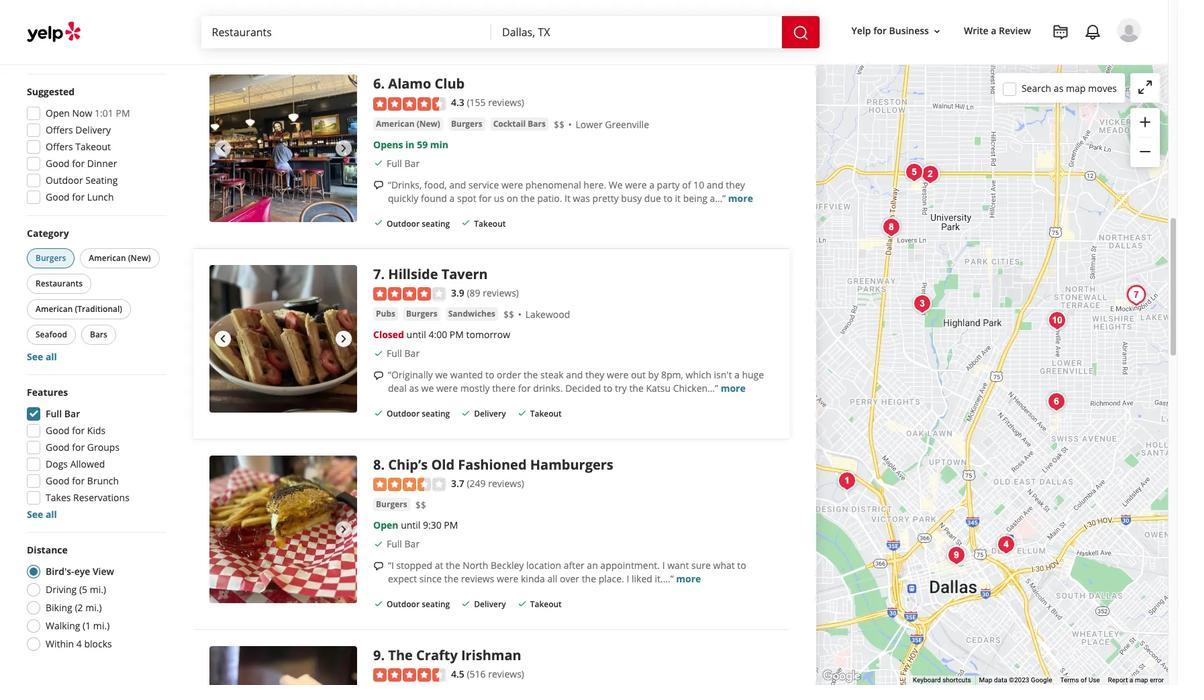 Task type: locate. For each thing, give the bounding box(es) containing it.
lower greenville
[[576, 118, 649, 131]]

2 see all button from the top
[[27, 508, 57, 521]]

a
[[991, 24, 997, 37], [649, 178, 655, 191], [450, 192, 455, 205], [735, 369, 740, 382], [1130, 677, 1134, 684]]

1 vertical spatial american (new) button
[[80, 248, 159, 269]]

16 speech v2 image left "originally at the left of page
[[373, 371, 384, 382]]

projects image
[[1053, 24, 1069, 40]]

good up takes
[[46, 475, 70, 487]]

0 vertical spatial map
[[1066, 82, 1086, 94]]

as right search
[[1054, 82, 1064, 94]]

open inside group
[[46, 107, 70, 120]]

0 horizontal spatial map
[[1066, 82, 1086, 94]]

lakewood
[[526, 309, 570, 321]]

"drinks, food, and service were phenomenal here. we were a party of 10 and they quickly found a spot for us on the patio.   it was pretty busy due to it being a…"
[[388, 178, 745, 205]]

burgers link for club
[[449, 117, 485, 131]]

burgers down 3.9 star rating "image" at the top of page
[[406, 309, 438, 320]]

1 none field from the left
[[212, 25, 481, 40]]

rodeo goat image
[[834, 468, 861, 495]]

1 offers from the top
[[46, 124, 73, 136]]

they
[[726, 178, 745, 191], [585, 369, 605, 382]]

bar
[[405, 157, 420, 170], [405, 347, 420, 360], [64, 408, 80, 420], [405, 538, 420, 551]]

spot
[[457, 192, 477, 205]]

burgers down 4.3
[[451, 118, 483, 129]]

0 vertical spatial seating
[[422, 218, 450, 229]]

2 see from the top
[[27, 508, 43, 521]]

2 horizontal spatial american
[[376, 118, 415, 129]]

1 vertical spatial previous image
[[215, 331, 231, 347]]

party
[[657, 178, 680, 191]]

$$ left 'lower'
[[554, 118, 565, 131]]

on
[[507, 192, 518, 205]]

burgers link down 3.9 star rating "image" at the top of page
[[404, 308, 440, 321]]

0 horizontal spatial american (new) button
[[80, 248, 159, 269]]

0 horizontal spatial none field
[[212, 25, 481, 40]]

lower
[[576, 118, 603, 131]]

1 outdoor seating from the top
[[387, 218, 450, 229]]

see for features
[[27, 508, 43, 521]]

see all button
[[27, 351, 57, 363], [27, 508, 57, 521]]

3 seating from the top
[[422, 599, 450, 611]]

1 vertical spatial we
[[421, 382, 434, 395]]

what
[[713, 560, 735, 572]]

1 horizontal spatial and
[[566, 369, 583, 382]]

notifications image
[[1085, 24, 1101, 40]]

full down features
[[46, 408, 62, 420]]

2 vertical spatial american
[[36, 304, 73, 315]]

None search field
[[201, 16, 822, 48]]

1 vertical spatial they
[[585, 369, 605, 382]]

see all button for features
[[27, 508, 57, 521]]

0 vertical spatial see all button
[[27, 351, 57, 363]]

0 vertical spatial more
[[728, 192, 753, 205]]

for down service
[[479, 192, 492, 205]]

1 next image from the top
[[336, 331, 352, 347]]

1 horizontal spatial we
[[435, 369, 448, 382]]

2 see all from the top
[[27, 508, 57, 521]]

0 vertical spatial more link
[[728, 192, 753, 205]]

0 vertical spatial open
[[46, 107, 70, 120]]

bar down the opens in 59 min
[[405, 157, 420, 170]]

were down beckley
[[497, 573, 519, 586]]

were
[[502, 178, 523, 191], [625, 178, 647, 191], [607, 369, 629, 382], [436, 382, 458, 395], [497, 573, 519, 586]]

more link right a…"
[[728, 192, 753, 205]]

use
[[1089, 677, 1100, 684]]

slideshow element for 8
[[210, 456, 357, 604]]

0 vertical spatial all
[[46, 351, 57, 363]]

2 16 speech v2 image from the top
[[373, 371, 384, 382]]

bar for 7
[[405, 347, 420, 360]]

all down takes
[[46, 508, 57, 521]]

Near text field
[[502, 25, 771, 40]]

16 checkmark v2 image
[[517, 21, 528, 32], [373, 218, 384, 229], [517, 408, 528, 419], [373, 539, 384, 550], [461, 599, 472, 610], [517, 599, 528, 610]]

map for error
[[1135, 677, 1149, 684]]

seafood button
[[27, 325, 76, 345]]

bar for 6
[[405, 157, 420, 170]]

1 horizontal spatial american
[[89, 252, 126, 264]]

mi.) right (5
[[90, 584, 106, 596]]

we down "originally at the left of page
[[421, 382, 434, 395]]

0 vertical spatial 16 speech v2 image
[[373, 180, 384, 191]]

Find text field
[[212, 25, 481, 40]]

busy
[[621, 192, 642, 205]]

full bar for 7
[[387, 347, 420, 360]]

for inside button
[[874, 24, 887, 37]]

bird's-
[[46, 565, 74, 578]]

to
[[664, 192, 673, 205], [486, 369, 495, 382], [604, 382, 613, 395], [738, 560, 747, 572]]

see all for features
[[27, 508, 57, 521]]

and up decided
[[566, 369, 583, 382]]

all
[[46, 351, 57, 363], [46, 508, 57, 521], [548, 573, 558, 586]]

$$ up "tomorrow"
[[504, 309, 514, 321]]

for
[[874, 24, 887, 37], [72, 157, 85, 170], [72, 191, 85, 203], [479, 192, 492, 205], [518, 382, 531, 395], [72, 424, 85, 437], [72, 441, 85, 454], [72, 475, 85, 487]]

pretty
[[593, 192, 619, 205]]

0 vertical spatial as
[[1054, 82, 1064, 94]]

until for hillside
[[407, 329, 426, 341]]

(new) for rightmost american (new) button
[[417, 118, 440, 129]]

previous image for 6
[[215, 141, 231, 157]]

for right yelp
[[874, 24, 887, 37]]

bars inside group
[[90, 329, 107, 340]]

0 vertical spatial of
[[682, 178, 691, 191]]

1 previous image from the top
[[215, 141, 231, 157]]

0 vertical spatial see
[[27, 351, 43, 363]]

mi.)
[[90, 584, 106, 596], [85, 602, 102, 614], [93, 620, 110, 633]]

2 outdoor seating from the top
[[387, 409, 450, 420]]

and up a…"
[[707, 178, 724, 191]]

american up (traditional)
[[89, 252, 126, 264]]

within 4 blocks
[[46, 638, 112, 651]]

3 outdoor seating from the top
[[387, 599, 450, 611]]

patio.
[[537, 192, 562, 205]]

option group containing distance
[[23, 544, 167, 655]]

for down the dogs allowed at the left bottom
[[72, 475, 85, 487]]

outdoor seating down deal
[[387, 409, 450, 420]]

map for moves
[[1066, 82, 1086, 94]]

$$ up open until 9:30 pm
[[415, 499, 426, 512]]

0 vertical spatial american (new) button
[[373, 117, 443, 131]]

0 horizontal spatial and
[[449, 178, 466, 191]]

good for good for dinner
[[46, 157, 70, 170]]

suggested
[[27, 85, 75, 98]]

see all button down takes
[[27, 508, 57, 521]]

3 slideshow element from the top
[[210, 456, 357, 604]]

1 vertical spatial outdoor seating
[[387, 409, 450, 420]]

outdoor seating
[[46, 174, 118, 187]]

closed until 4:00 pm tomorrow
[[373, 329, 510, 341]]

group
[[23, 85, 167, 208], [1131, 108, 1160, 167], [24, 227, 167, 364], [23, 386, 167, 522]]

all for features
[[46, 508, 57, 521]]

seating down found
[[422, 218, 450, 229]]

for down good for kids
[[72, 441, 85, 454]]

(new) inside group
[[128, 252, 151, 264]]

zoom out image
[[1137, 144, 1154, 160]]

1 see all button from the top
[[27, 351, 57, 363]]

all down seafood button
[[46, 351, 57, 363]]

burgers button down 3.9 star rating "image" at the top of page
[[404, 308, 440, 321]]

4 good from the top
[[46, 441, 70, 454]]

good for kids
[[46, 424, 106, 437]]

good down outdoor seating
[[46, 191, 70, 203]]

1 . from the top
[[381, 75, 385, 93]]

for inside "drinks, food, and service were phenomenal here. we were a party of 10 and they quickly found a spot for us on the patio.   it was pretty busy due to it being a…"
[[479, 192, 492, 205]]

7 . hillside tavern
[[373, 265, 488, 283]]

burgers down 3.7 star rating image
[[376, 499, 407, 511]]

outdoor down expect
[[387, 599, 420, 611]]

1 vertical spatial pm
[[450, 329, 464, 341]]

for down outdoor seating
[[72, 191, 85, 203]]

1 vertical spatial bars
[[90, 329, 107, 340]]

1 vertical spatial see all
[[27, 508, 57, 521]]

1 horizontal spatial open
[[373, 519, 399, 532]]

good for good for lunch
[[46, 191, 70, 203]]

outdoor up good for lunch
[[46, 174, 83, 187]]

until left 4:00 in the left top of the page
[[407, 329, 426, 341]]

1 horizontal spatial of
[[1081, 677, 1087, 684]]

. left the
[[381, 646, 385, 665]]

offers up offers takeout
[[46, 124, 73, 136]]

1 seating from the top
[[422, 218, 450, 229]]

all inside "i stopped at the north beckley location after an appointment.   i want sure what to expect since the reviews were kinda all over the place.    i liked it.…"
[[548, 573, 558, 586]]

data
[[994, 677, 1008, 684]]

open for open now 1:01 pm
[[46, 107, 70, 120]]

to inside "i stopped at the north beckley location after an appointment.   i want sure what to expect since the reviews were kinda all over the place.    i liked it.…"
[[738, 560, 747, 572]]

1 horizontal spatial bars
[[528, 118, 546, 129]]

2 vertical spatial more
[[676, 573, 701, 586]]

full bar down open until 9:30 pm
[[387, 538, 420, 551]]

there
[[492, 382, 516, 395]]

16 speech v2 image left "drinks,
[[373, 180, 384, 191]]

16 checkmark v2 image down spot
[[461, 218, 472, 229]]

3 . from the top
[[381, 456, 385, 474]]

0 vertical spatial offers
[[46, 124, 73, 136]]

to right the what
[[738, 560, 747, 572]]

takes reservations
[[46, 492, 129, 504]]

(155
[[467, 96, 486, 109]]

as down "originally at the left of page
[[409, 382, 419, 395]]

of inside "drinks, food, and service were phenomenal here. we were a party of 10 and they quickly found a spot for us on the patio.   it was pretty busy due to it being a…"
[[682, 178, 691, 191]]

burgers
[[451, 118, 483, 129], [36, 252, 66, 264], [406, 309, 438, 320], [376, 499, 407, 511]]

0 vertical spatial they
[[726, 178, 745, 191]]

16 checkmark v2 image
[[373, 158, 384, 169], [461, 218, 472, 229], [373, 349, 384, 359], [373, 408, 384, 419], [461, 408, 472, 419], [373, 599, 384, 610]]

0 vertical spatial previous image
[[215, 141, 231, 157]]

mi.) right (1
[[93, 620, 110, 633]]

now
[[72, 107, 92, 120]]

delivery inside group
[[75, 124, 111, 136]]

more for 8 . chip's old fashioned hamburgers
[[676, 573, 701, 586]]

2 next image from the top
[[336, 522, 352, 538]]

2 offers from the top
[[46, 140, 73, 153]]

uncle uber's image
[[993, 532, 1020, 559]]

place.
[[599, 573, 624, 586]]

see all button down seafood button
[[27, 351, 57, 363]]

9 . the crafty irishman
[[373, 646, 522, 665]]

burgers down category
[[36, 252, 66, 264]]

1 vertical spatial until
[[401, 519, 421, 532]]

"drinks,
[[388, 178, 422, 191]]

bars right cocktail
[[528, 118, 546, 129]]

the
[[521, 192, 535, 205], [524, 369, 538, 382], [629, 382, 644, 395], [446, 560, 460, 572], [444, 573, 459, 586], [582, 573, 596, 586]]

slideshow element for 6
[[210, 75, 357, 222]]

1 horizontal spatial none field
[[502, 25, 771, 40]]

0 vertical spatial (new)
[[417, 118, 440, 129]]

. for 6
[[381, 75, 385, 93]]

0 horizontal spatial (new)
[[128, 252, 151, 264]]

more link for alamo club
[[728, 192, 753, 205]]

2 good from the top
[[46, 191, 70, 203]]

alamo club image
[[210, 75, 357, 222]]

outdoor seating down quickly
[[387, 218, 450, 229]]

full down opens
[[387, 157, 402, 170]]

1 horizontal spatial american (new)
[[376, 118, 440, 129]]

hillside tavern link
[[388, 265, 488, 283]]

pm right 9:30
[[444, 519, 458, 532]]

full bar down in
[[387, 157, 420, 170]]

hillside tavern image
[[1123, 282, 1150, 309]]

open down "suggested"
[[46, 107, 70, 120]]

0 vertical spatial mi.)
[[90, 584, 106, 596]]

burgers for burgers 'button' underneath 3.7 star rating image
[[376, 499, 407, 511]]

0 vertical spatial bars
[[528, 118, 546, 129]]

1 horizontal spatial $$
[[504, 309, 514, 321]]

good up dogs
[[46, 441, 70, 454]]

burgers button down 3.7 star rating image
[[373, 498, 410, 512]]

search
[[1022, 82, 1052, 94]]

None field
[[212, 25, 481, 40], [502, 25, 771, 40]]

full bar for 6
[[387, 157, 420, 170]]

burgers link down 3.7 star rating image
[[373, 498, 410, 512]]

we left wanted
[[435, 369, 448, 382]]

1 horizontal spatial map
[[1135, 677, 1149, 684]]

1 vertical spatial as
[[409, 382, 419, 395]]

1 16 speech v2 image from the top
[[373, 180, 384, 191]]

$$ for old
[[415, 499, 426, 512]]

1 vertical spatial open
[[373, 519, 399, 532]]

16 speech v2 image
[[373, 180, 384, 191], [373, 371, 384, 382]]

2 vertical spatial seating
[[422, 599, 450, 611]]

all for category
[[46, 351, 57, 363]]

1 vertical spatial see
[[27, 508, 43, 521]]

(249
[[467, 477, 486, 490]]

american (traditional)
[[36, 304, 122, 315]]

1 vertical spatial american
[[89, 252, 126, 264]]

review
[[999, 24, 1031, 37]]

0 vertical spatial american (new)
[[376, 118, 440, 129]]

more link
[[728, 192, 753, 205], [721, 382, 746, 395], [676, 573, 701, 586]]

3.9 (89 reviews)
[[451, 287, 519, 300]]

the crafty irishman link
[[388, 646, 522, 665]]

groups
[[87, 441, 120, 454]]

0 vertical spatial slideshow element
[[210, 75, 357, 222]]

reviews) down chip's old fashioned hamburgers link
[[488, 477, 524, 490]]

over
[[560, 573, 580, 586]]

see for category
[[27, 351, 43, 363]]

seating down since
[[422, 599, 450, 611]]

burgers button down category
[[27, 248, 75, 269]]

2 vertical spatial more link
[[676, 573, 701, 586]]

1 vertical spatial mi.)
[[85, 602, 102, 614]]

0 horizontal spatial american
[[36, 304, 73, 315]]

open up "i
[[373, 519, 399, 532]]

0 horizontal spatial i
[[627, 573, 629, 586]]

i up the it.…"
[[662, 560, 665, 572]]

2 vertical spatial all
[[548, 573, 558, 586]]

0 horizontal spatial open
[[46, 107, 70, 120]]

of
[[682, 178, 691, 191], [1081, 677, 1087, 684]]

2 seating from the top
[[422, 409, 450, 420]]

katsu
[[646, 382, 671, 395]]

0 horizontal spatial american (new)
[[89, 252, 151, 264]]

the left the steak
[[524, 369, 538, 382]]

see all down seafood button
[[27, 351, 57, 363]]

0 horizontal spatial as
[[409, 382, 419, 395]]

sadelle's image
[[909, 291, 936, 318]]

see up distance at the left bottom
[[27, 508, 43, 521]]

reviews) right (89
[[483, 287, 519, 300]]

1 good from the top
[[46, 157, 70, 170]]

reviews) for tavern
[[483, 287, 519, 300]]

american (new) down 4.3 star rating image
[[376, 118, 440, 129]]

outdoor for 7
[[387, 409, 420, 420]]

takes
[[46, 492, 71, 504]]

16 checkmark v2 image down closed
[[373, 349, 384, 359]]

i down the appointment.
[[627, 573, 629, 586]]

pm for 8
[[444, 519, 458, 532]]

hillside tavern image
[[210, 265, 357, 413]]

slideshow element
[[210, 75, 357, 222], [210, 265, 357, 413], [210, 456, 357, 604]]

5 good from the top
[[46, 475, 70, 487]]

outdoor down quickly
[[387, 218, 420, 229]]

16 checkmark v2 image down opens
[[373, 158, 384, 169]]

stopped
[[396, 560, 433, 572]]

0 vertical spatial outdoor seating
[[387, 218, 450, 229]]

pubs button
[[373, 308, 398, 321]]

seating down "originally at the left of page
[[422, 409, 450, 420]]

previous image
[[215, 141, 231, 157], [215, 331, 231, 347]]

0 horizontal spatial of
[[682, 178, 691, 191]]

1 vertical spatial (new)
[[128, 252, 151, 264]]

full down closed
[[387, 347, 402, 360]]

4.5 star rating image
[[373, 669, 446, 682]]

burgers link down 4.3
[[449, 117, 485, 131]]

0 vertical spatial until
[[407, 329, 426, 341]]

to left order at the bottom left of page
[[486, 369, 495, 382]]

to inside "drinks, food, and service were phenomenal here. we were a party of 10 and they quickly found a spot for us on the patio.   it was pretty busy due to it being a…"
[[664, 192, 673, 205]]

more for 7 . hillside tavern
[[721, 382, 746, 395]]

bar down open until 9:30 pm
[[405, 538, 420, 551]]

1 horizontal spatial i
[[662, 560, 665, 572]]

2 vertical spatial mi.)
[[93, 620, 110, 633]]

1 vertical spatial slideshow element
[[210, 265, 357, 413]]

good for good for brunch
[[46, 475, 70, 487]]

they inside ""originally we wanted to order the steak and they were out by 8pm, which isn't a huge deal as we were mostly there for drinks.  decided to try the katsu chicken…""
[[585, 369, 605, 382]]

1 vertical spatial next image
[[336, 522, 352, 538]]

next image
[[336, 331, 352, 347], [336, 522, 352, 538]]

2 previous image from the top
[[215, 331, 231, 347]]

16 speech v2 image for 6
[[373, 180, 384, 191]]

good for good for kids
[[46, 424, 70, 437]]

reservations
[[73, 492, 129, 504]]

see down seafood button
[[27, 351, 43, 363]]

0 vertical spatial we
[[435, 369, 448, 382]]

appointment.
[[601, 560, 660, 572]]

8 . chip's old fashioned hamburgers
[[373, 456, 614, 474]]

1 slideshow element from the top
[[210, 75, 357, 222]]

0 vertical spatial pm
[[116, 107, 130, 120]]

the right since
[[444, 573, 459, 586]]

1 vertical spatial burgers link
[[404, 308, 440, 321]]

terms
[[1061, 677, 1079, 684]]

16 speech v2 image
[[373, 561, 384, 572]]

try
[[615, 382, 627, 395]]

1 vertical spatial all
[[46, 508, 57, 521]]

for for brunch
[[72, 475, 85, 487]]

0 horizontal spatial $$
[[415, 499, 426, 512]]

were inside "i stopped at the north beckley location after an appointment.   i want sure what to expect since the reviews were kinda all over the place.    i liked it.…"
[[497, 573, 519, 586]]

2 vertical spatial pm
[[444, 519, 458, 532]]

2 vertical spatial $$
[[415, 499, 426, 512]]

0 horizontal spatial they
[[585, 369, 605, 382]]

0 horizontal spatial bars
[[90, 329, 107, 340]]

here.
[[584, 178, 606, 191]]

map left moves
[[1066, 82, 1086, 94]]

4
[[76, 638, 82, 651]]

1 vertical spatial more link
[[721, 382, 746, 395]]

a up the 'due'
[[649, 178, 655, 191]]

of left 10
[[682, 178, 691, 191]]

2 horizontal spatial $$
[[554, 118, 565, 131]]

view
[[93, 565, 114, 578]]

0 vertical spatial next image
[[336, 331, 352, 347]]

1 see from the top
[[27, 351, 43, 363]]

tavern
[[442, 265, 488, 283]]

full bar for 8
[[387, 538, 420, 551]]

1 vertical spatial see all button
[[27, 508, 57, 521]]

american inside button
[[36, 304, 73, 315]]

we
[[435, 369, 448, 382], [421, 382, 434, 395]]

seating for club
[[422, 218, 450, 229]]

for inside ""originally we wanted to order the steak and they were out by 8pm, which isn't a huge deal as we were mostly there for drinks.  decided to try the katsu chicken…""
[[518, 382, 531, 395]]

american down restaurants button in the left top of the page
[[36, 304, 73, 315]]

pm for 7
[[450, 329, 464, 341]]

more down want
[[676, 573, 701, 586]]

good up good for groups
[[46, 424, 70, 437]]

1 see all from the top
[[27, 351, 57, 363]]

1 vertical spatial more
[[721, 382, 746, 395]]

biking (2 mi.)
[[46, 602, 102, 614]]

1 vertical spatial 16 speech v2 image
[[373, 371, 384, 382]]

good down offers takeout
[[46, 157, 70, 170]]

for down offers takeout
[[72, 157, 85, 170]]

3 good from the top
[[46, 424, 70, 437]]

as inside ""originally we wanted to order the steak and they were out by 8pm, which isn't a huge deal as we were mostly there for drinks.  decided to try the katsu chicken…""
[[409, 382, 419, 395]]

$$ for tavern
[[504, 309, 514, 321]]

group containing suggested
[[23, 85, 167, 208]]

2 slideshow element from the top
[[210, 265, 357, 413]]

burgers button inside group
[[27, 248, 75, 269]]

more right a…"
[[728, 192, 753, 205]]

reviews) up cocktail
[[488, 96, 524, 109]]

2 vertical spatial slideshow element
[[210, 456, 357, 604]]

mostly
[[461, 382, 490, 395]]

features
[[27, 386, 68, 399]]

offers for offers takeout
[[46, 140, 73, 153]]

phenomenal
[[526, 178, 581, 191]]

0 vertical spatial see all
[[27, 351, 57, 363]]

see all
[[27, 351, 57, 363], [27, 508, 57, 521]]

price group
[[27, 18, 167, 63]]

next image for 8 . chip's old fashioned hamburgers
[[336, 522, 352, 538]]

0 vertical spatial burgers link
[[449, 117, 485, 131]]

. left the alamo
[[381, 75, 385, 93]]

option group
[[23, 544, 167, 655]]

pubs
[[376, 309, 395, 320]]

offers down the offers delivery
[[46, 140, 73, 153]]

were up busy
[[625, 178, 647, 191]]

cocktail
[[493, 118, 526, 129]]

"i stopped at the north beckley location after an appointment.   i want sure what to expect since the reviews were kinda all over the place.    i liked it.…"
[[388, 560, 747, 586]]

pm right 1:01
[[116, 107, 130, 120]]

2 none field from the left
[[502, 25, 771, 40]]

next image for 7 . hillside tavern
[[336, 331, 352, 347]]

burgers button down 4.3
[[449, 117, 485, 131]]

reviews)
[[488, 96, 524, 109], [483, 287, 519, 300], [488, 477, 524, 490], [488, 668, 524, 681]]

0 vertical spatial $$
[[554, 118, 565, 131]]

expect
[[388, 573, 417, 586]]

burgers inside group
[[36, 252, 66, 264]]

(traditional)
[[75, 304, 122, 315]]

american
[[376, 118, 415, 129], [89, 252, 126, 264], [36, 304, 73, 315]]

1 vertical spatial american (new)
[[89, 252, 151, 264]]

1 vertical spatial map
[[1135, 677, 1149, 684]]

2 . from the top
[[381, 265, 385, 283]]

1 vertical spatial seating
[[422, 409, 450, 420]]

the right on
[[521, 192, 535, 205]]

burgers link for tavern
[[404, 308, 440, 321]]

for down order at the bottom left of page
[[518, 382, 531, 395]]

1 vertical spatial offers
[[46, 140, 73, 153]]



Task type: vqa. For each thing, say whether or not it's contained in the screenshot.
Delivery
yes



Task type: describe. For each thing, give the bounding box(es) containing it.
. for 7
[[381, 265, 385, 283]]

the crafty irishman image
[[943, 543, 970, 569]]

outdoor seating for alamo
[[387, 218, 450, 229]]

full bar up good for kids
[[46, 408, 80, 420]]

good for lunch
[[46, 191, 114, 203]]

a left spot
[[450, 192, 455, 205]]

more for 6 . alamo club
[[728, 192, 753, 205]]

4.5 (516 reviews)
[[451, 668, 524, 681]]

keyboard
[[913, 677, 941, 684]]

1 horizontal spatial american (new) button
[[373, 117, 443, 131]]

report a map error link
[[1108, 677, 1164, 684]]

more link for hillside tavern
[[721, 382, 746, 395]]

16 chevron down v2 image
[[932, 26, 943, 37]]

1 horizontal spatial as
[[1054, 82, 1064, 94]]

bars button
[[81, 325, 116, 345]]

reviews) for club
[[488, 96, 524, 109]]

they inside "drinks, food, and service were phenomenal here. we were a party of 10 and they quickly found a spot for us on the patio.   it was pretty busy due to it being a…"
[[726, 178, 745, 191]]

search as map moves
[[1022, 82, 1117, 94]]

sure
[[692, 560, 711, 572]]

6
[[373, 75, 381, 93]]

a right write
[[991, 24, 997, 37]]

by
[[648, 369, 659, 382]]

(2
[[75, 602, 83, 614]]

group containing features
[[23, 386, 167, 522]]

the down out
[[629, 382, 644, 395]]

price
[[27, 18, 50, 31]]

the inside "drinks, food, and service were phenomenal here. we were a party of 10 and they quickly found a spot for us on the patio.   it was pretty busy due to it being a…"
[[521, 192, 535, 205]]

9:30
[[423, 519, 442, 532]]

seating for old
[[422, 599, 450, 611]]

distance
[[27, 544, 68, 557]]

google image
[[820, 668, 864, 686]]

16 checkmark v2 image up 8
[[373, 408, 384, 419]]

drinks.
[[533, 382, 563, 395]]

outdoor inside group
[[46, 174, 83, 187]]

none field find
[[212, 25, 481, 40]]

search image
[[793, 25, 809, 41]]

more link for chip's old fashioned hamburgers
[[676, 573, 701, 586]]

user actions element
[[841, 17, 1160, 99]]

takeout inside group
[[75, 140, 111, 153]]

opens in 59 min
[[373, 138, 449, 151]]

offers delivery
[[46, 124, 111, 136]]

see all for category
[[27, 351, 57, 363]]

slideshow element for 7
[[210, 265, 357, 413]]

write a review link
[[959, 19, 1037, 43]]

kids
[[87, 424, 106, 437]]

16 speech v2 image for 7
[[373, 371, 384, 382]]

for for kids
[[72, 424, 85, 437]]

2 horizontal spatial and
[[707, 178, 724, 191]]

alamo
[[388, 75, 431, 93]]

dogs allowed
[[46, 458, 105, 471]]

moves
[[1088, 82, 1117, 94]]

seating for tavern
[[422, 409, 450, 420]]

the right at
[[446, 560, 460, 572]]

9
[[373, 646, 381, 665]]

keyboard shortcuts button
[[913, 676, 971, 686]]

life's good bar & grill image
[[1044, 308, 1071, 334]]

for for dinner
[[72, 157, 85, 170]]

and inside ""originally we wanted to order the steak and they were out by 8pm, which isn't a huge deal as we were mostly there for drinks.  decided to try the katsu chicken…""
[[566, 369, 583, 382]]

open until 9:30 pm
[[373, 519, 458, 532]]

good for good for groups
[[46, 441, 70, 454]]

bird's-eye view
[[46, 565, 114, 578]]

cocktail bars button
[[491, 117, 549, 131]]

outdoor for 8
[[387, 599, 420, 611]]

chip's old fashioned hamburgers image
[[878, 214, 905, 241]]

service
[[469, 178, 499, 191]]

full for 8
[[387, 538, 402, 551]]

reviews) for old
[[488, 477, 524, 490]]

biking
[[46, 602, 72, 614]]

dinner
[[87, 157, 117, 170]]

hamburgers
[[530, 456, 614, 474]]

expand map image
[[1137, 79, 1154, 95]]

outdoor seating for hillside
[[387, 409, 450, 420]]

(516
[[467, 668, 486, 681]]

for for business
[[874, 24, 887, 37]]

brad k. image
[[1117, 18, 1142, 42]]

16 checkmark v2 image down mostly
[[461, 408, 472, 419]]

good for brunch
[[46, 475, 119, 487]]

(new) for left american (new) button
[[128, 252, 151, 264]]

seafood
[[36, 329, 67, 340]]

mi.) for driving (5 mi.)
[[90, 584, 106, 596]]

pm inside group
[[116, 107, 130, 120]]

map region
[[725, 0, 1178, 686]]

fashioned
[[458, 456, 527, 474]]

map
[[979, 677, 993, 684]]

driving (5 mi.)
[[46, 584, 106, 596]]

dogs
[[46, 458, 68, 471]]

food,
[[424, 178, 447, 191]]

we
[[609, 178, 623, 191]]

yelp for business
[[852, 24, 929, 37]]

sandwiches
[[448, 309, 496, 320]]

american (new) inside american (new) link
[[376, 118, 440, 129]]

eye
[[74, 565, 90, 578]]

0 horizontal spatial we
[[421, 382, 434, 395]]

which
[[686, 369, 712, 382]]

terms of use link
[[1061, 677, 1100, 684]]

min
[[430, 138, 449, 151]]

"i
[[388, 560, 394, 572]]

within
[[46, 638, 74, 651]]

reviews) down irishman in the left of the page
[[488, 668, 524, 681]]

previous image for 7
[[215, 331, 231, 347]]

"originally we wanted to order the steak and they were out by 8pm, which isn't a huge deal as we were mostly there for drinks.  decided to try the katsu chicken…"
[[388, 369, 764, 395]]

restaurants button
[[27, 274, 91, 294]]

a right report
[[1130, 677, 1134, 684]]

3.9
[[451, 287, 465, 300]]

club
[[435, 75, 465, 93]]

©2023
[[1009, 677, 1030, 684]]

1 vertical spatial i
[[627, 573, 629, 586]]

. for 8
[[381, 456, 385, 474]]

blocks
[[84, 638, 112, 651]]

outdoor seating for chip's
[[387, 599, 450, 611]]

since
[[420, 573, 442, 586]]

8
[[373, 456, 381, 474]]

for for lunch
[[72, 191, 85, 203]]

hopdoddy burger bar image
[[901, 159, 928, 186]]

closed
[[373, 329, 404, 341]]

"originally
[[388, 369, 433, 382]]

(5
[[79, 584, 87, 596]]

being
[[683, 192, 708, 205]]

it
[[565, 192, 571, 205]]

10
[[694, 178, 704, 191]]

16 checkmark v2 image down 16 speech v2 icon
[[373, 599, 384, 610]]

0 vertical spatial i
[[662, 560, 665, 572]]

burgers for burgers 'button' in group
[[36, 252, 66, 264]]

4.3 star rating image
[[373, 97, 446, 111]]

3.7 star rating image
[[373, 478, 446, 492]]

american (new) link
[[373, 117, 443, 131]]

the down an
[[582, 573, 596, 586]]

1:01
[[95, 107, 113, 120]]

4.3 (155 reviews)
[[451, 96, 524, 109]]

alamo club image
[[1043, 389, 1070, 416]]

keyboard shortcuts
[[913, 677, 971, 684]]

to left the try
[[604, 382, 613, 395]]

4.5
[[451, 668, 465, 681]]

bar for 8
[[405, 538, 420, 551]]

(89
[[467, 287, 481, 300]]

mi.) for biking (2 mi.)
[[85, 602, 102, 614]]

category
[[27, 227, 69, 240]]

sandwiches button
[[446, 308, 498, 321]]

business
[[889, 24, 929, 37]]

after
[[564, 560, 585, 572]]

see all button for category
[[27, 351, 57, 363]]

full for 7
[[387, 347, 402, 360]]

3.9 star rating image
[[373, 288, 446, 301]]

chip's old fashioned hamburgers image
[[210, 456, 357, 604]]

north
[[463, 560, 488, 572]]

zoom in image
[[1137, 114, 1154, 130]]

until for chip's
[[401, 519, 421, 532]]

good for groups
[[46, 441, 120, 454]]

open for open until 9:30 pm
[[373, 519, 399, 532]]

a inside ""originally we wanted to order the steak and they were out by 8pm, which isn't a huge deal as we were mostly there for drinks.  decided to try the katsu chicken…""
[[735, 369, 740, 382]]

mi.) for walking (1 mi.)
[[93, 620, 110, 633]]

8pm,
[[661, 369, 684, 382]]

bar up good for kids
[[64, 408, 80, 420]]

burgers for burgers 'button' under 4.3
[[451, 118, 483, 129]]

irishman
[[461, 646, 522, 665]]

were up on
[[502, 178, 523, 191]]

previous image
[[215, 522, 231, 538]]

wanted
[[450, 369, 483, 382]]

r+d kitchen image
[[917, 161, 944, 188]]

6 . alamo club
[[373, 75, 465, 93]]

were up the try
[[607, 369, 629, 382]]

kinda
[[521, 573, 545, 586]]

3.7
[[451, 477, 465, 490]]

1 vertical spatial of
[[1081, 677, 1087, 684]]

4:00
[[429, 329, 447, 341]]

4 . from the top
[[381, 646, 385, 665]]

next image
[[336, 141, 352, 157]]

offers for offers delivery
[[46, 124, 73, 136]]

offers takeout
[[46, 140, 111, 153]]

good for dinner
[[46, 157, 117, 170]]

driving
[[46, 584, 77, 596]]

alamo club link
[[388, 75, 465, 93]]

group containing category
[[24, 227, 167, 364]]

2 vertical spatial burgers link
[[373, 498, 410, 512]]

0 vertical spatial american
[[376, 118, 415, 129]]

outdoor for 6
[[387, 218, 420, 229]]

7
[[373, 265, 381, 283]]

full for 6
[[387, 157, 402, 170]]

burgers for burgers 'button' underneath 3.9 star rating "image" at the top of page
[[406, 309, 438, 320]]

none field near
[[502, 25, 771, 40]]

were down wanted
[[436, 382, 458, 395]]

$$ for club
[[554, 118, 565, 131]]

at
[[435, 560, 444, 572]]

for for groups
[[72, 441, 85, 454]]



